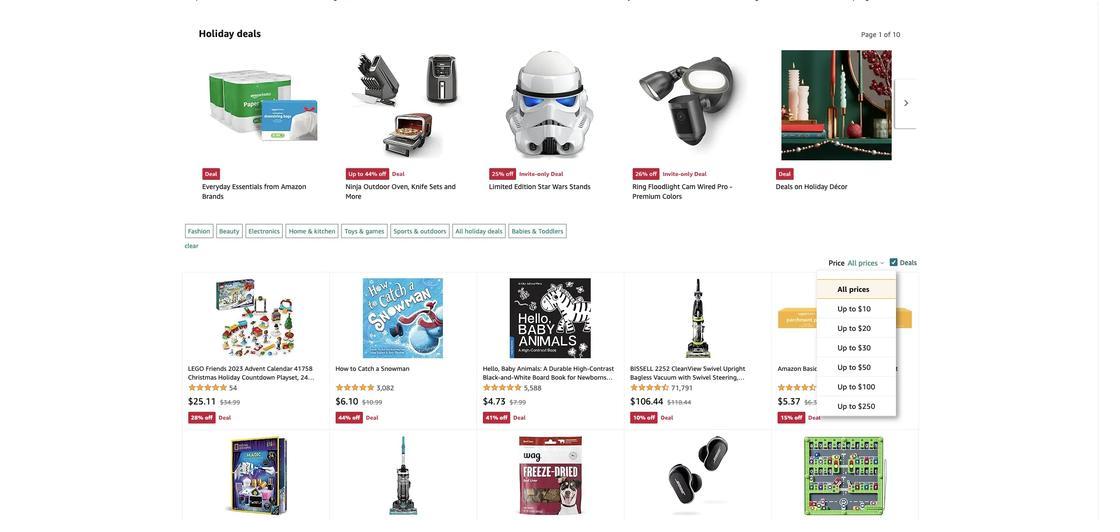 Task type: vqa. For each thing, say whether or not it's contained in the screenshot.
Amazon.com
no



Task type: locate. For each thing, give the bounding box(es) containing it.
amazon left basics
[[778, 365, 802, 373]]

0 horizontal spatial 44%
[[339, 414, 351, 422]]

invite-only deal timer
[[520, 170, 611, 178], [663, 170, 754, 178]]

& for toys
[[359, 228, 364, 235]]

1 vertical spatial 44%
[[339, 414, 351, 422]]

1 vertical spatial all
[[848, 259, 857, 268]]

$10
[[859, 305, 872, 313]]

premium
[[633, 192, 661, 200]]

countdown
[[242, 374, 275, 382]]

1 horizontal spatial contrast
[[590, 365, 614, 373]]

0 horizontal spatial only
[[538, 170, 550, 178]]

0 vertical spatial babies
[[512, 228, 531, 235]]

& right home
[[308, 228, 313, 235]]

list
[[182, 0, 1100, 1]]

popover image
[[881, 262, 885, 265]]

to right how
[[350, 365, 357, 373]]

up up ninja
[[349, 170, 356, 178]]

off for 10% off
[[648, 414, 655, 422]]

limited edition star wars stands image
[[505, 50, 595, 161]]

all left holiday in the left top of the page
[[456, 228, 464, 235]]

up for up to $20
[[838, 324, 848, 333]]

contrast down board
[[534, 383, 559, 390]]

next image
[[904, 100, 909, 107]]

on
[[795, 183, 803, 191]]

holiday inside deal deals on holiday décor
[[805, 183, 829, 191]]

1 horizontal spatial and
[[444, 183, 456, 191]]

0 horizontal spatial and
[[204, 391, 215, 399]]

1 horizontal spatial only
[[681, 170, 693, 178]]

1 vertical spatial babies
[[496, 383, 514, 390]]

up to $100
[[838, 383, 876, 392]]

71,791
[[672, 384, 694, 392]]

off right 26%
[[650, 170, 657, 178]]

up to $30
[[838, 344, 872, 352]]

to left '$250'
[[850, 402, 857, 411]]

to inside deal: ninja outdoor oven, knife sets and more; element
[[358, 170, 364, 178]]

invite- inside 'deal: ring floodlight cam wired pro - premium colors;' element
[[663, 170, 681, 178]]

invite-only deal inside 'deal: ring floodlight cam wired pro - premium colors;' element
[[663, 170, 707, 178]]

0 horizontal spatial invite-only deal
[[520, 170, 564, 178]]

25% off
[[492, 170, 514, 178]]

deals left on
[[777, 183, 793, 191]]

1 & from the left
[[308, 228, 313, 235]]

all up up to $10
[[838, 285, 848, 294]]

including
[[264, 383, 291, 390]]

&
[[308, 228, 313, 235], [359, 228, 364, 235], [414, 228, 419, 235], [533, 228, 537, 235]]

3 & from the left
[[414, 228, 419, 235]]

to left "$10"
[[850, 305, 857, 313]]

1 vertical spatial contrast
[[534, 383, 559, 390]]

2 invite- from the left
[[663, 170, 681, 178]]

to left $50
[[850, 363, 857, 372]]

1 vertical spatial prices
[[850, 285, 870, 294]]

more
[[346, 192, 362, 200]]

off up outdoor
[[379, 170, 387, 178]]

off right '10%' in the bottom right of the page
[[648, 414, 655, 422]]

and inside ninja outdoor oven, knife sets and more
[[444, 183, 456, 191]]

surprises
[[236, 383, 263, 390]]

0 horizontal spatial all
[[456, 228, 464, 235]]

prices left popover "image"
[[859, 259, 878, 268]]

only inside deal: limited edition star wars stands; element
[[538, 170, 550, 178]]

contrast up newborns
[[590, 365, 614, 373]]

all
[[456, 228, 464, 235], [848, 259, 857, 268], [838, 285, 848, 294]]

for
[[568, 374, 576, 382]]

off right the 28% at the bottom
[[205, 414, 213, 422]]

all right price
[[848, 259, 857, 268]]

deal inside deal deals on holiday décor
[[779, 170, 791, 178]]

invite- for floodlight
[[663, 170, 681, 178]]

babies left toddlers
[[512, 228, 531, 235]]

sets
[[430, 183, 443, 191]]

deals
[[777, 183, 793, 191], [901, 259, 918, 267]]

up inside deal: ninja outdoor oven, knife sets and more; element
[[349, 170, 356, 178]]

to for 44%
[[358, 170, 364, 178]]

off inside 'deal: ring floodlight cam wired pro - premium colors;' element
[[650, 170, 657, 178]]

44% up outdoor
[[365, 170, 378, 178]]

invite- inside deal: limited edition star wars stands; element
[[520, 170, 538, 178]]

4 & from the left
[[533, 228, 537, 235]]

$100
[[859, 383, 876, 392]]

invite-only deal inside deal: limited edition star wars stands; element
[[520, 170, 564, 178]]

2 & from the left
[[359, 228, 364, 235]]

and
[[444, 183, 456, 191], [483, 383, 494, 390], [204, 391, 215, 399]]

invite-only deal timer up wired
[[663, 170, 754, 178]]

up right "912"
[[838, 383, 848, 392]]

0 horizontal spatial invite-
[[520, 170, 538, 178]]

and down the black-
[[483, 383, 494, 390]]

2 vertical spatial holiday
[[218, 374, 240, 382]]

24
[[301, 374, 308, 382]]

all prices left popover "image"
[[848, 259, 878, 268]]

0 vertical spatial all
[[456, 228, 464, 235]]

invite-only deal timer up wars
[[520, 170, 611, 178]]

limited
[[489, 183, 513, 191]]

2 horizontal spatial and
[[483, 383, 494, 390]]

off
[[379, 170, 387, 178], [506, 170, 514, 178], [650, 170, 657, 178], [205, 414, 213, 422], [353, 414, 360, 422], [500, 414, 508, 422], [648, 414, 655, 422], [795, 414, 803, 422]]

baby
[[502, 365, 516, 373]]

invite-only deal timer for wired
[[663, 170, 754, 178]]

deal inside deal everyday essentials from amazon brands
[[205, 170, 217, 178]]

to left $20 on the bottom right
[[850, 324, 857, 333]]

oven,
[[392, 183, 410, 191]]

2 invite-only deal from the left
[[663, 170, 707, 178]]

limited edition star wars stands link
[[489, 182, 611, 192]]

catch
[[358, 365, 375, 373]]

invite-
[[520, 170, 538, 178], [663, 170, 681, 178]]

2 invite-only deal timer from the left
[[663, 170, 754, 178]]

1 invite-only deal timer from the left
[[520, 170, 611, 178]]

1 vertical spatial deals
[[901, 259, 918, 267]]

0 vertical spatial amazon
[[281, 183, 306, 191]]

sq
[[884, 365, 891, 373]]

up left paper,
[[838, 363, 848, 372]]

colors
[[663, 192, 682, 200]]

prices up up to $10
[[850, 285, 870, 294]]

invite- up floodlight
[[663, 170, 681, 178]]

only up "star"
[[538, 170, 550, 178]]

up down the up to $100
[[838, 402, 848, 411]]

off down $6.10 $10.99
[[353, 414, 360, 422]]

invite-only deal timer inside 'deal: ring floodlight cam wired pro - premium colors;' element
[[663, 170, 754, 178]]

toddlers
[[539, 228, 564, 235]]

deal
[[205, 170, 217, 178], [392, 170, 405, 178], [551, 170, 564, 178], [695, 170, 707, 178], [779, 170, 791, 178], [219, 414, 231, 422], [366, 414, 379, 422], [514, 414, 526, 422], [661, 414, 674, 422], [809, 414, 821, 422]]

invite-only deal for cam
[[663, 170, 707, 178]]

invite-only deal timer inside deal: limited edition star wars stands; element
[[520, 170, 611, 178]]

book
[[552, 374, 566, 382]]

off right '25%'
[[506, 170, 514, 178]]

invite- up edition
[[520, 170, 538, 178]]

snowman
[[381, 365, 410, 373]]

only
[[538, 170, 550, 178], [681, 170, 693, 178]]

off right 15%
[[795, 414, 803, 422]]

1 only from the left
[[538, 170, 550, 178]]

1 horizontal spatial all
[[838, 285, 848, 294]]

0 vertical spatial and
[[444, 183, 456, 191]]

1 horizontal spatial invite-
[[663, 170, 681, 178]]

off for 15% off
[[795, 414, 803, 422]]

$106.44 $118.44
[[631, 396, 692, 407]]

knife
[[412, 183, 428, 191]]

up left $20 on the bottom right
[[838, 324, 848, 333]]

all inside button
[[456, 228, 464, 235]]

to left $30
[[850, 344, 857, 352]]

$6.10
[[336, 396, 359, 407]]

44% down $6.10
[[339, 414, 351, 422]]

15% off
[[781, 414, 803, 422]]

41758
[[294, 365, 313, 373]]

1 vertical spatial deals
[[488, 228, 503, 235]]

page 1 of 10
[[862, 30, 901, 39]]

checkbox image
[[891, 259, 898, 266]]

only inside 'deal: ring floodlight cam wired pro - premium colors;' element
[[681, 170, 693, 178]]

invite-only deal up cam
[[663, 170, 707, 178]]

off for 28% off
[[205, 414, 213, 422]]

0 vertical spatial 44%
[[365, 170, 378, 178]]

babies
[[512, 228, 531, 235], [496, 383, 514, 390]]

deal timer
[[392, 170, 467, 178]]

deal: deals on holiday décor ; element
[[773, 46, 902, 196]]

all prices
[[848, 259, 878, 268], [838, 285, 870, 294]]

national geographic magic advent calendar 2023 – jumbo kids advent calendar with 24 magic tricks & science experiments, christmas countdown calendar, christmas toys, advent calendar magic image
[[224, 436, 288, 516]]

41% off
[[486, 414, 508, 422]]

up left "$10"
[[838, 305, 848, 313]]

1 invite- from the left
[[520, 170, 538, 178]]

off inside deal: ninja outdoor oven, knife sets and more; element
[[379, 170, 387, 178]]

2 only from the left
[[681, 170, 693, 178]]

from
[[264, 183, 279, 191]]

0 vertical spatial holiday
[[199, 28, 234, 39]]

babies down and-
[[496, 383, 514, 390]]

to for catch
[[350, 365, 357, 373]]

home
[[289, 228, 306, 235]]

deal: limited edition star wars stands; element
[[486, 46, 614, 196]]

0 vertical spatial deals
[[237, 28, 261, 39]]

1 horizontal spatial invite-only deal timer
[[663, 170, 754, 178]]

and inside lego friends 2023 advent calendar 41758 christmas holiday countdown playset, 24 collectible daily surprises including 2 mini- dolls and 8 pet figures
[[204, 391, 215, 399]]

lego
[[188, 365, 204, 373]]

1 horizontal spatial 44%
[[365, 170, 378, 178]]

wars
[[553, 183, 568, 191]]

8
[[217, 391, 221, 399]]

2 vertical spatial and
[[204, 391, 215, 399]]

0 horizontal spatial amazon
[[281, 183, 306, 191]]

to left $100
[[850, 383, 857, 392]]

bose quietcomfort earbuds ii, wireless, bluetooth, proprietary active noise cancelling technology in-ear headphones with personalized noise cancellation & sound, triple black image
[[669, 436, 728, 516]]

white
[[514, 374, 531, 382]]

sports & outdoors button
[[390, 224, 450, 239]]

ft
[[893, 365, 899, 373]]

44% off
[[339, 414, 360, 422]]

deals right checkbox icon
[[901, 259, 918, 267]]

$25.11
[[188, 396, 216, 407]]

amazon right from
[[281, 183, 306, 191]]

home & kitchen
[[289, 228, 336, 235]]

and right the sets
[[444, 183, 456, 191]]

$10.99
[[362, 399, 383, 407]]

& right toys
[[359, 228, 364, 235]]

prices
[[859, 259, 878, 268], [850, 285, 870, 294]]

to for $100
[[850, 383, 857, 392]]

animals:
[[518, 365, 542, 373]]

0 vertical spatial contrast
[[590, 365, 614, 373]]

and left 8
[[204, 391, 215, 399]]

2 vertical spatial all
[[838, 285, 848, 294]]

everyday essentials from amazon brands image
[[208, 69, 318, 142]]

1 horizontal spatial deals
[[901, 259, 918, 267]]

1 vertical spatial amazon
[[778, 365, 802, 373]]

5,588
[[524, 384, 542, 392]]

up to $250
[[838, 402, 876, 411]]

deal: ninja outdoor oven, knife sets and more; element
[[342, 46, 471, 205]]

0 vertical spatial deals
[[777, 183, 793, 191]]

1 horizontal spatial invite-only deal
[[663, 170, 707, 178]]

2
[[293, 383, 296, 390]]

1 vertical spatial and
[[483, 383, 494, 390]]

to for $250
[[850, 402, 857, 411]]

0 vertical spatial prices
[[859, 259, 878, 268]]

hello, baby animals: a durable high-contrast black-and-white board book for newborns and babies (high-contrast books)
[[483, 365, 614, 390]]

1 invite-only deal from the left
[[520, 170, 564, 178]]

& right sports
[[414, 228, 419, 235]]

off right 41%
[[500, 414, 508, 422]]

ninja outdoor oven, knife sets and more image
[[351, 52, 462, 158]]

to for $30
[[850, 344, 857, 352]]

off inside deal: limited edition star wars stands; element
[[506, 170, 514, 178]]

& left toddlers
[[533, 228, 537, 235]]

zhiwuzhu magnetic alphabet maze letter puzzle,montessori fine motor skills toys for girls boys,education toys for preschool learning activities,travel toys gifts for toddler image
[[804, 436, 888, 516]]

beauty
[[220, 228, 240, 235]]

of
[[885, 30, 891, 39]]

sports
[[394, 228, 413, 235]]

1 horizontal spatial deals
[[488, 228, 503, 235]]

1 vertical spatial holiday
[[805, 183, 829, 191]]

toys & games button
[[341, 224, 388, 239]]

invite-only deal for star
[[520, 170, 564, 178]]

parchment
[[822, 365, 854, 373]]

$5.37 $6.32
[[778, 396, 821, 407]]

invite-only deal up limited edition star wars stands
[[520, 170, 564, 178]]

0 horizontal spatial deals
[[777, 183, 793, 191]]

& for home
[[308, 228, 313, 235]]

up
[[349, 170, 356, 178], [838, 305, 848, 313], [838, 324, 848, 333], [838, 344, 848, 352], [838, 363, 848, 372], [838, 383, 848, 392], [838, 402, 848, 411]]

0 horizontal spatial invite-only deal timer
[[520, 170, 611, 178]]

everyday
[[202, 183, 230, 191]]

1
[[879, 30, 883, 39]]

ring floodlight cam wired pro - premium colors image
[[638, 56, 749, 155]]

only up cam
[[681, 170, 693, 178]]

(high-
[[516, 383, 534, 390]]

to up ninja
[[358, 170, 364, 178]]

-
[[730, 183, 733, 191]]

all prices up up to $10
[[838, 285, 870, 294]]

to
[[358, 170, 364, 178], [850, 305, 857, 313], [850, 324, 857, 333], [850, 344, 857, 352], [850, 363, 857, 372], [350, 365, 357, 373], [850, 383, 857, 392], [850, 402, 857, 411]]

ninja
[[346, 183, 362, 191]]

ninja outdoor oven, knife sets and more
[[346, 183, 456, 200]]

up up amazon basics parchment paper, 90 sq ft
[[838, 344, 848, 352]]



Task type: describe. For each thing, give the bounding box(es) containing it.
holiday
[[465, 228, 486, 235]]

deal: everyday essentials from amazon brands; element
[[198, 46, 327, 205]]

28%
[[191, 414, 204, 422]]

off for 41% off
[[500, 414, 508, 422]]

up for up to $50
[[838, 363, 848, 372]]

deals inside deal deals on holiday décor
[[777, 183, 793, 191]]

off for 44% off
[[353, 414, 360, 422]]

$7.99
[[510, 399, 526, 407]]

daily
[[220, 383, 235, 390]]

$6.32
[[805, 399, 821, 407]]

toys
[[345, 228, 358, 235]]

up for up to $100
[[838, 383, 848, 392]]

& for babies
[[533, 228, 537, 235]]

playset,
[[277, 374, 299, 382]]

10% off
[[634, 414, 655, 422]]

only for star
[[538, 170, 550, 178]]

how to catch a snowman
[[336, 365, 410, 373]]

brands
[[202, 192, 224, 200]]

a
[[376, 365, 380, 373]]

amazon inside deal everyday essentials from amazon brands
[[281, 183, 306, 191]]

deal everyday essentials from amazon brands
[[202, 170, 306, 200]]

up to $10
[[838, 305, 872, 313]]

ring floodlight cam wired pro - premium colors
[[633, 183, 733, 200]]

0 horizontal spatial contrast
[[534, 383, 559, 390]]

home & kitchen button
[[286, 224, 339, 239]]

bissell cleanview swivel pet reach full-size vacuum cleaner, with quick release wand, & swivel steering, 3198a, color may vary image
[[389, 436, 418, 516]]

$50
[[859, 363, 872, 372]]

off for 25% off
[[506, 170, 514, 178]]

25%
[[492, 170, 505, 178]]

to for $20
[[850, 324, 857, 333]]

a
[[544, 365, 548, 373]]

pro
[[718, 183, 728, 191]]

all holiday deals
[[456, 228, 503, 235]]

invite- for edition
[[520, 170, 538, 178]]

amazon basics parchment paper, 90 sq ft
[[778, 365, 899, 373]]

outdoor
[[364, 183, 390, 191]]

up to $50
[[838, 363, 872, 372]]

to for $10
[[850, 305, 857, 313]]

41%
[[486, 414, 499, 422]]

up for up to 44% off
[[349, 170, 356, 178]]

babies inside button
[[512, 228, 531, 235]]

3,082
[[377, 384, 394, 392]]

figures
[[233, 391, 254, 399]]

up for up to $30
[[838, 344, 848, 352]]

cam
[[682, 183, 696, 191]]

0 horizontal spatial deals
[[237, 28, 261, 39]]

28% off
[[191, 414, 213, 422]]

babies inside hello, baby animals: a durable high-contrast black-and-white board book for newborns and babies (high-contrast books)
[[496, 383, 514, 390]]

deals on holiday décor image
[[782, 50, 892, 161]]

invite-only deal timer for wars
[[520, 170, 611, 178]]

durable
[[550, 365, 572, 373]]

2 horizontal spatial all
[[848, 259, 857, 268]]

off for 26% off
[[650, 170, 657, 178]]

pet
[[222, 391, 232, 399]]

only for cam
[[681, 170, 693, 178]]

2023
[[228, 365, 243, 373]]

ring floodlight cam wired pro - premium colors link
[[633, 182, 754, 201]]

babies & toddlers button
[[509, 224, 567, 239]]

$4.73
[[483, 396, 506, 407]]

wired
[[698, 183, 716, 191]]

$34.99
[[220, 399, 240, 407]]

fashion
[[188, 228, 210, 235]]

friends
[[206, 365, 227, 373]]

15%
[[781, 414, 794, 422]]

deals inside all holiday deals button
[[488, 228, 503, 235]]

holiday inside lego friends 2023 advent calendar 41758 christmas holiday countdown playset, 24 collectible daily surprises including 2 mini- dolls and 8 pet figures
[[218, 374, 240, 382]]

to for $50
[[850, 363, 857, 372]]

clear
[[185, 242, 199, 250]]

up to 44% off
[[349, 170, 387, 178]]

electronics button
[[245, 224, 283, 239]]

$25.11 $34.99
[[188, 396, 240, 407]]

christmas
[[188, 374, 217, 382]]

1 horizontal spatial amazon
[[778, 365, 802, 373]]

hello,
[[483, 365, 500, 373]]

amazon brand - wag freeze-dried raw single ingredient dog treats, beef liver, 3.3oz image
[[515, 436, 587, 516]]

deals on holiday décor link
[[777, 182, 898, 192]]

1 vertical spatial all prices
[[838, 285, 870, 294]]

how
[[336, 365, 349, 373]]

beauty button
[[216, 224, 243, 239]]

board
[[533, 374, 550, 382]]

high-
[[574, 365, 590, 373]]

limited edition star wars stands
[[489, 183, 591, 191]]

toys & games
[[345, 228, 385, 235]]

collectible
[[188, 383, 219, 390]]

ninja outdoor oven, knife sets and more link
[[346, 182, 467, 201]]

0 vertical spatial all prices
[[848, 259, 878, 268]]

mini-
[[298, 383, 313, 390]]

$5.37
[[778, 396, 801, 407]]

lego friends 2023 advent calendar 41758 christmas holiday countdown playset, 24 collectible daily surprises including 2 mini- dolls and 8 pet figures
[[188, 365, 313, 399]]

90
[[875, 365, 882, 373]]

$20
[[859, 324, 872, 333]]

and inside hello, baby animals: a durable high-contrast black-and-white board book for newborns and babies (high-contrast books)
[[483, 383, 494, 390]]

games
[[366, 228, 385, 235]]

all holiday deals button
[[452, 224, 506, 239]]

& for sports
[[414, 228, 419, 235]]

electronics
[[249, 228, 280, 235]]

54
[[229, 384, 237, 392]]

$118.44
[[668, 399, 692, 407]]

everyday essentials from amazon brands link
[[202, 182, 323, 201]]

44% inside deal: ninja outdoor oven, knife sets and more; element
[[365, 170, 378, 178]]

up for up to $250
[[838, 402, 848, 411]]

basics
[[803, 365, 821, 373]]

deal: ring floodlight cam wired pro - premium colors; element
[[629, 46, 758, 205]]

essentials
[[232, 183, 262, 191]]

10%
[[634, 414, 646, 422]]

deal deals on holiday décor
[[777, 170, 848, 191]]

babies & toddlers
[[512, 228, 564, 235]]

floodlight
[[649, 183, 680, 191]]

outdoors
[[421, 228, 447, 235]]

décor
[[830, 183, 848, 191]]

$30
[[859, 344, 872, 352]]

26% off
[[636, 170, 657, 178]]

up for up to $10
[[838, 305, 848, 313]]

$106.44
[[631, 396, 664, 407]]



